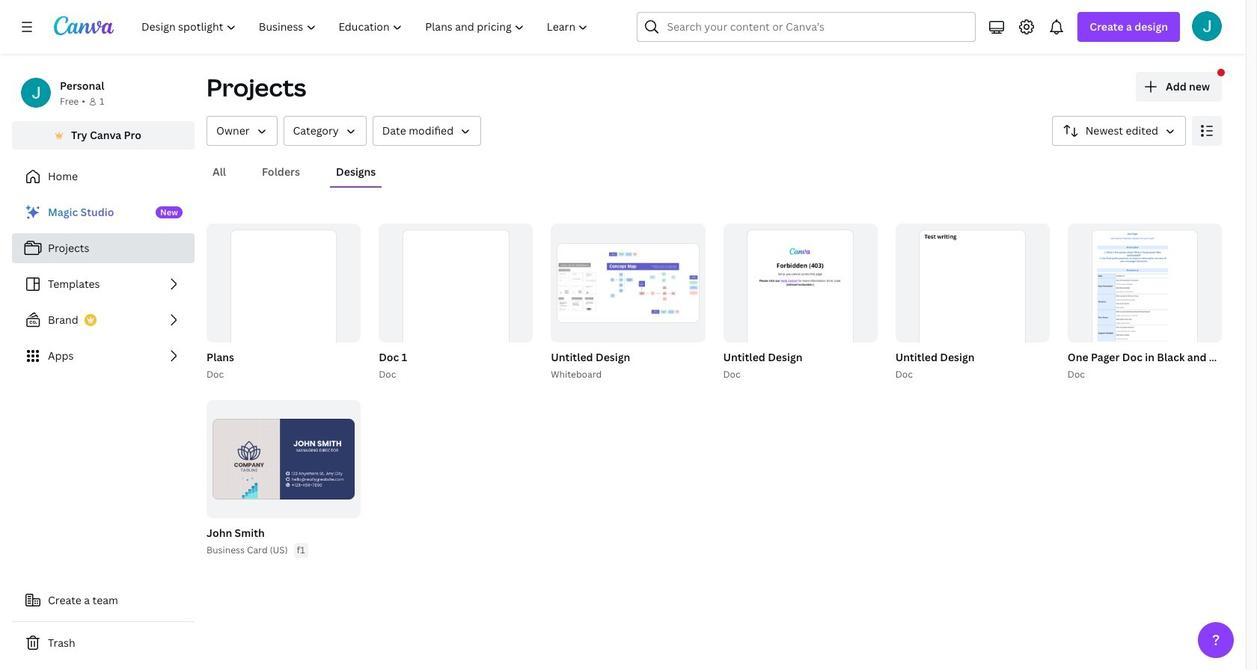 Task type: describe. For each thing, give the bounding box(es) containing it.
Date modified button
[[372, 116, 481, 146]]

Search search field
[[667, 13, 946, 41]]

Sort by button
[[1052, 116, 1186, 146]]

Category button
[[283, 116, 366, 146]]



Task type: vqa. For each thing, say whether or not it's contained in the screenshot.
John Smith IMAGE
yes



Task type: locate. For each thing, give the bounding box(es) containing it.
john smith image
[[1192, 11, 1222, 41]]

top level navigation element
[[132, 12, 601, 42]]

list
[[12, 198, 195, 371]]

None search field
[[637, 12, 976, 42]]

Owner button
[[207, 116, 277, 146]]

group
[[204, 224, 361, 382], [207, 224, 361, 381], [376, 224, 533, 382], [379, 224, 533, 381], [548, 224, 705, 382], [551, 224, 705, 342], [720, 224, 877, 382], [723, 224, 877, 381], [892, 224, 1050, 382], [895, 224, 1050, 381], [1065, 224, 1257, 382], [1068, 224, 1222, 381], [204, 400, 361, 558], [207, 400, 361, 519]]



